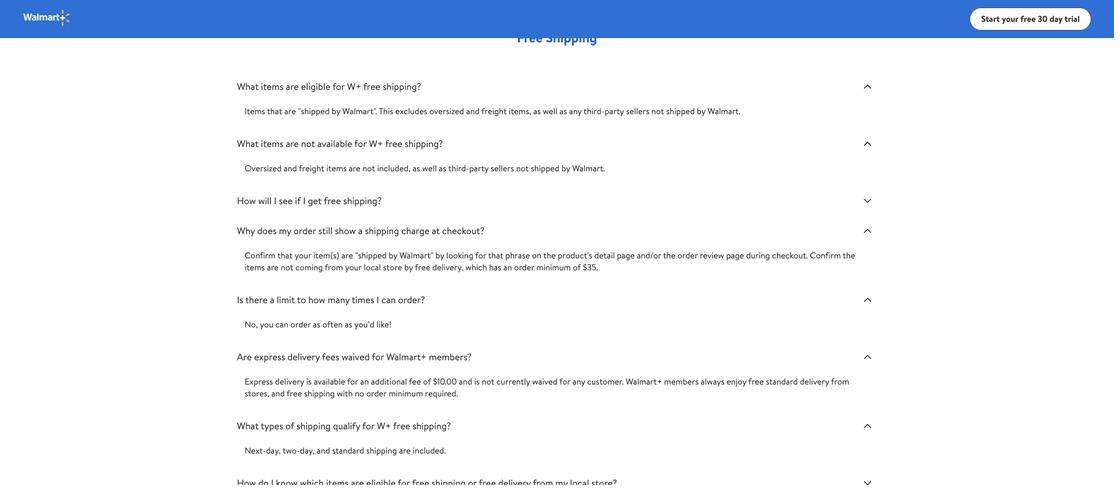 Task type: describe. For each thing, give the bounding box(es) containing it.
for right the qualify
[[363, 420, 375, 433]]

stores,
[[245, 388, 269, 400]]

is there a limit to how many times i can order? image
[[862, 294, 874, 306]]

0 horizontal spatial shipped
[[531, 162, 560, 174]]

enjoy
[[727, 376, 747, 388]]

looking
[[446, 250, 474, 262]]

oversized
[[245, 162, 282, 174]]

0 horizontal spatial standard
[[332, 445, 364, 457]]

how
[[308, 294, 326, 306]]

1 horizontal spatial i
[[303, 194, 306, 207]]

that for items
[[267, 105, 282, 117]]

free
[[517, 28, 543, 47]]

what types of shipping qualify for w+ free shipping?
[[237, 420, 451, 433]]

is
[[237, 294, 243, 306]]

to
[[297, 294, 306, 306]]

excludes
[[395, 105, 428, 117]]

2 page from the left
[[727, 250, 744, 262]]

$35.
[[583, 262, 598, 274]]

your inside button
[[1002, 13, 1019, 25]]

free inside button
[[1021, 13, 1036, 25]]

free inside "confirm that your item(s) are "shipped by walmart" by looking for that phrase on the product's detail page and/or the order review page during checkout. confirm the items are not coming from your local store by free delivery, which has an order minimum of $35."
[[415, 262, 430, 274]]

w+ for qualify
[[377, 420, 391, 433]]

if
[[295, 194, 301, 207]]

start
[[982, 13, 1000, 25]]

1 horizontal spatial walmart.
[[708, 105, 741, 117]]

1 horizontal spatial well
[[543, 105, 558, 117]]

you'd
[[355, 319, 375, 331]]

oversized and freight items are not included, as well as third-party sellers not shipped by walmart.
[[245, 162, 605, 174]]

at
[[432, 224, 440, 237]]

order left review
[[678, 250, 698, 262]]

eligible
[[301, 80, 331, 93]]

any inside express delivery is available for an additional fee of $10.00 and is not currently waived for any customer. walmart+ members always enjoy free standard delivery from stores, and free shipping with no order minimum required.
[[573, 376, 585, 388]]

which
[[466, 262, 487, 274]]

often
[[323, 319, 343, 331]]

1 day, from the left
[[266, 445, 281, 457]]

1 is from the left
[[306, 376, 312, 388]]

are express delivery fees waived for walmart+ members?
[[237, 351, 472, 364]]

fee
[[409, 376, 421, 388]]

oversized
[[430, 105, 464, 117]]

show
[[335, 224, 356, 237]]

from inside express delivery is available for an additional fee of $10.00 and is not currently waived for any customer. walmart+ members always enjoy free standard delivery from stores, and free shipping with no order minimum required.
[[831, 376, 850, 388]]

shipping? up excludes
[[383, 80, 421, 93]]

product's
[[558, 250, 593, 262]]

during
[[747, 250, 770, 262]]

included,
[[377, 162, 411, 174]]

available inside express delivery is available for an additional fee of $10.00 and is not currently waived for any customer. walmart+ members always enjoy free standard delivery from stores, and free shipping with no order minimum required.
[[314, 376, 345, 388]]

w+ image
[[23, 9, 71, 26]]

my
[[279, 224, 291, 237]]

required.
[[425, 388, 458, 400]]

no, you can order as often as you'd like!
[[245, 319, 392, 331]]

express
[[245, 376, 273, 388]]

order down to at the left bottom of the page
[[291, 319, 311, 331]]

0 vertical spatial sellers
[[626, 105, 650, 117]]

what items are not available for w+ free shipping?
[[237, 137, 443, 150]]

2 confirm from the left
[[810, 250, 841, 262]]

walmart".
[[343, 105, 377, 117]]

2 the from the left
[[663, 250, 676, 262]]

members
[[664, 376, 699, 388]]

limit
[[277, 294, 295, 306]]

does
[[257, 224, 277, 237]]

an inside "confirm that your item(s) are "shipped by walmart" by looking for that phrase on the product's detail page and/or the order review page during checkout. confirm the items are not coming from your local store by free delivery, which has an order minimum of $35."
[[504, 262, 512, 274]]

customer.
[[587, 376, 624, 388]]

why
[[237, 224, 255, 237]]

that left phrase
[[488, 250, 504, 262]]

1 horizontal spatial your
[[345, 262, 362, 274]]

shipping
[[546, 28, 597, 47]]

3 the from the left
[[843, 250, 856, 262]]

order right has
[[514, 262, 535, 274]]

standard inside express delivery is available for an additional fee of $10.00 and is not currently waived for any customer. walmart+ members always enjoy free standard delivery from stores, and free shipping with no order minimum required.
[[766, 376, 798, 388]]

not inside express delivery is available for an additional fee of $10.00 and is not currently waived for any customer. walmart+ members always enjoy free standard delivery from stores, and free shipping with no order minimum required.
[[482, 376, 495, 388]]

items,
[[509, 105, 531, 117]]

many
[[328, 294, 350, 306]]

what items are eligible for w+ free shipping? image
[[862, 81, 874, 92]]

free up included,
[[385, 137, 402, 150]]

see
[[279, 194, 293, 207]]

still
[[319, 224, 333, 237]]

you
[[260, 319, 274, 331]]

will
[[258, 194, 272, 207]]

0 vertical spatial any
[[569, 105, 582, 117]]

two-
[[283, 445, 300, 457]]

1 horizontal spatial party
[[605, 105, 624, 117]]

2 horizontal spatial i
[[377, 294, 379, 306]]

shipping left the qualify
[[297, 420, 331, 433]]

local
[[364, 262, 381, 274]]

2 day, from the left
[[300, 445, 315, 457]]

how will i see if i get free shipping?
[[237, 194, 382, 207]]

free down additional
[[393, 420, 410, 433]]

no
[[355, 388, 364, 400]]

1 horizontal spatial can
[[382, 294, 396, 306]]

items inside "confirm that your item(s) are "shipped by walmart" by looking for that phrase on the product's detail page and/or the order review page during checkout. confirm the items are not coming from your local store by free delivery, which has an order minimum of $35."
[[245, 262, 265, 274]]

has
[[489, 262, 502, 274]]

included.
[[413, 445, 446, 457]]

for up additional
[[372, 351, 384, 364]]

express
[[254, 351, 285, 364]]

day
[[1050, 13, 1063, 25]]

what items are eligible for w+ free shipping?
[[237, 80, 421, 93]]

items that are "shipped by walmart". this excludes oversized and freight items, as well as any third-party sellers not shipped by walmart.
[[245, 105, 741, 117]]

item(s)
[[313, 250, 339, 262]]

additional
[[371, 376, 407, 388]]

0 vertical spatial available
[[318, 137, 352, 150]]

like!
[[377, 319, 392, 331]]

charge
[[402, 224, 430, 237]]

items
[[245, 105, 265, 117]]

minimum inside express delivery is available for an additional fee of $10.00 and is not currently waived for any customer. walmart+ members always enjoy free standard delivery from stores, and free shipping with no order minimum required.
[[389, 388, 423, 400]]

items down what items are not available for w+ free shipping?
[[327, 162, 347, 174]]

free up walmart".
[[364, 80, 381, 93]]

with
[[337, 388, 353, 400]]

order right the my
[[294, 224, 316, 237]]

next-
[[245, 445, 266, 457]]

no,
[[245, 319, 258, 331]]

for down walmart".
[[355, 137, 367, 150]]

free right stores,
[[287, 388, 302, 400]]

types
[[261, 420, 283, 433]]

1 horizontal spatial freight
[[482, 105, 507, 117]]

what for what items are eligible for w+ free shipping?
[[237, 80, 259, 93]]

0 horizontal spatial i
[[274, 194, 277, 207]]

express delivery is available for an additional fee of $10.00 and is not currently waived for any customer. walmart+ members always enjoy free standard delivery from stores, and free shipping with no order minimum required.
[[245, 376, 850, 400]]

for down the are express delivery fees waived for walmart+ members?
[[347, 376, 358, 388]]

there
[[246, 294, 268, 306]]

are
[[237, 351, 252, 364]]

$10.00
[[433, 376, 457, 388]]

why does my order still show a shipping charge at checkout?
[[237, 224, 485, 237]]

trial
[[1065, 13, 1080, 25]]



Task type: vqa. For each thing, say whether or not it's contained in the screenshot.
second the from right
yes



Task type: locate. For each thing, give the bounding box(es) containing it.
1 vertical spatial "shipped
[[355, 250, 387, 262]]

0 vertical spatial freight
[[482, 105, 507, 117]]

1 vertical spatial third-
[[448, 162, 470, 174]]

free left delivery,
[[415, 262, 430, 274]]

next-day, two-day, and standard shipping are included.
[[245, 445, 446, 457]]

for right eligible
[[333, 80, 345, 93]]

1 vertical spatial a
[[270, 294, 275, 306]]

what left "types"
[[237, 420, 259, 433]]

1 vertical spatial any
[[573, 376, 585, 388]]

0 vertical spatial walmart.
[[708, 105, 741, 117]]

1 horizontal spatial confirm
[[810, 250, 841, 262]]

shipping down what types of shipping qualify for w+ free shipping?
[[366, 445, 397, 457]]

i
[[274, 194, 277, 207], [303, 194, 306, 207], [377, 294, 379, 306]]

freight up how will i see if i get free shipping?
[[299, 162, 324, 174]]

1 horizontal spatial minimum
[[537, 262, 571, 274]]

0 horizontal spatial from
[[325, 262, 343, 274]]

i right times
[[377, 294, 379, 306]]

"shipped down eligible
[[298, 105, 330, 117]]

an
[[504, 262, 512, 274], [360, 376, 369, 388]]

day, down what types of shipping qualify for w+ free shipping?
[[300, 445, 315, 457]]

0 vertical spatial w+
[[347, 80, 361, 93]]

1 vertical spatial standard
[[332, 445, 364, 457]]

1 vertical spatial what
[[237, 137, 259, 150]]

available down fees
[[314, 376, 345, 388]]

shipping left with at left bottom
[[304, 388, 335, 400]]

walmart"
[[400, 250, 434, 262]]

minimum
[[537, 262, 571, 274], [389, 388, 423, 400]]

day, left two-
[[266, 445, 281, 457]]

w+ up walmart".
[[347, 80, 361, 93]]

waived right the "currently"
[[533, 376, 558, 388]]

shipping? for what items are not available for w+ free shipping?
[[405, 137, 443, 150]]

not
[[652, 105, 664, 117], [301, 137, 315, 150], [363, 162, 375, 174], [516, 162, 529, 174], [281, 262, 293, 274], [482, 376, 495, 388]]

1 horizontal spatial page
[[727, 250, 744, 262]]

an inside express delivery is available for an additional fee of $10.00 and is not currently waived for any customer. walmart+ members always enjoy free standard delivery from stores, and free shipping with no order minimum required.
[[360, 376, 369, 388]]

qualify
[[333, 420, 360, 433]]

1 vertical spatial can
[[276, 319, 289, 331]]

1 vertical spatial party
[[469, 162, 489, 174]]

confirm right the checkout.
[[810, 250, 841, 262]]

w+ up included,
[[369, 137, 383, 150]]

of
[[573, 262, 581, 274], [423, 376, 431, 388], [286, 420, 294, 433]]

0 horizontal spatial confirm
[[245, 250, 276, 262]]

0 horizontal spatial of
[[286, 420, 294, 433]]

what for what items are not available for w+ free shipping?
[[237, 137, 259, 150]]

1 vertical spatial walmart.
[[573, 162, 605, 174]]

2 vertical spatial w+
[[377, 420, 391, 433]]

2 horizontal spatial the
[[843, 250, 856, 262]]

items up there
[[245, 262, 265, 274]]

an right has
[[504, 262, 512, 274]]

confirm down does
[[245, 250, 276, 262]]

0 vertical spatial shipped
[[666, 105, 695, 117]]

well right included,
[[422, 162, 437, 174]]

1 horizontal spatial walmart+
[[626, 376, 662, 388]]

order inside express delivery is available for an additional fee of $10.00 and is not currently waived for any customer. walmart+ members always enjoy free standard delivery from stores, and free shipping with no order minimum required.
[[366, 388, 387, 400]]

1 horizontal spatial third-
[[584, 105, 605, 117]]

of left $35.
[[573, 262, 581, 274]]

this
[[379, 105, 393, 117]]

freight
[[482, 105, 507, 117], [299, 162, 324, 174]]

minimum inside "confirm that your item(s) are "shipped by walmart" by looking for that phrase on the product's detail page and/or the order review page during checkout. confirm the items are not coming from your local store by free delivery, which has an order minimum of $35."
[[537, 262, 571, 274]]

0 horizontal spatial minimum
[[389, 388, 423, 400]]

checkout.
[[772, 250, 808, 262]]

for inside "confirm that your item(s) are "shipped by walmart" by looking for that phrase on the product's detail page and/or the order review page during checkout. confirm the items are not coming from your local store by free delivery, which has an order minimum of $35."
[[475, 250, 486, 262]]

1 vertical spatial of
[[423, 376, 431, 388]]

get
[[308, 194, 322, 207]]

can
[[382, 294, 396, 306], [276, 319, 289, 331]]

how
[[237, 194, 256, 207]]

is there a limit to how many times i can order?
[[237, 294, 425, 306]]

waived right fees
[[342, 351, 370, 364]]

1 horizontal spatial a
[[358, 224, 363, 237]]

w+
[[347, 80, 361, 93], [369, 137, 383, 150], [377, 420, 391, 433]]

0 vertical spatial minimum
[[537, 262, 571, 274]]

walmart+ inside express delivery is available for an additional fee of $10.00 and is not currently waived for any customer. walmart+ members always enjoy free standard delivery from stores, and free shipping with no order minimum required.
[[626, 376, 662, 388]]

1 page from the left
[[617, 250, 635, 262]]

2 what from the top
[[237, 137, 259, 150]]

minimum left $35.
[[537, 262, 571, 274]]

always
[[701, 376, 725, 388]]

a left the limit
[[270, 294, 275, 306]]

0 horizontal spatial the
[[544, 250, 556, 262]]

the
[[544, 250, 556, 262], [663, 250, 676, 262], [843, 250, 856, 262]]

checkout?
[[442, 224, 485, 237]]

0 horizontal spatial well
[[422, 162, 437, 174]]

that
[[267, 105, 282, 117], [278, 250, 293, 262], [488, 250, 504, 262]]

items up oversized
[[261, 137, 284, 150]]

for left has
[[475, 250, 486, 262]]

0 vertical spatial walmart+
[[386, 351, 427, 364]]

"shipped
[[298, 105, 330, 117], [355, 250, 387, 262]]

phrase
[[506, 250, 530, 262]]

1 vertical spatial waived
[[533, 376, 558, 388]]

0 vertical spatial from
[[325, 262, 343, 274]]

shipping inside express delivery is available for an additional fee of $10.00 and is not currently waived for any customer. walmart+ members always enjoy free standard delivery from stores, and free shipping with no order minimum required.
[[304, 388, 335, 400]]

1 horizontal spatial day,
[[300, 445, 315, 457]]

as
[[534, 105, 541, 117], [560, 105, 567, 117], [413, 162, 420, 174], [439, 162, 447, 174], [313, 319, 321, 331], [345, 319, 352, 331]]

your right start
[[1002, 13, 1019, 25]]

from
[[325, 262, 343, 274], [831, 376, 850, 388]]

can left order?
[[382, 294, 396, 306]]

free left "30" on the top of page
[[1021, 13, 1036, 25]]

0 horizontal spatial page
[[617, 250, 635, 262]]

any
[[569, 105, 582, 117], [573, 376, 585, 388]]

1 horizontal spatial the
[[663, 250, 676, 262]]

1 horizontal spatial sellers
[[626, 105, 650, 117]]

that right items
[[267, 105, 282, 117]]

1 confirm from the left
[[245, 250, 276, 262]]

0 horizontal spatial freight
[[299, 162, 324, 174]]

2 horizontal spatial of
[[573, 262, 581, 274]]

sellers
[[626, 105, 650, 117], [491, 162, 514, 174]]

1 vertical spatial well
[[422, 162, 437, 174]]

is right $10.00
[[474, 376, 480, 388]]

what up items
[[237, 80, 259, 93]]

0 horizontal spatial a
[[270, 294, 275, 306]]

2 vertical spatial of
[[286, 420, 294, 433]]

1 vertical spatial an
[[360, 376, 369, 388]]

0 horizontal spatial party
[[469, 162, 489, 174]]

from inside "confirm that your item(s) are "shipped by walmart" by looking for that phrase on the product's detail page and/or the order review page during checkout. confirm the items are not coming from your local store by free delivery, which has an order minimum of $35."
[[325, 262, 343, 274]]

for
[[333, 80, 345, 93], [355, 137, 367, 150], [475, 250, 486, 262], [372, 351, 384, 364], [347, 376, 358, 388], [560, 376, 571, 388], [363, 420, 375, 433]]

1 vertical spatial available
[[314, 376, 345, 388]]

"shipped inside "confirm that your item(s) are "shipped by walmart" by looking for that phrase on the product's detail page and/or the order review page during checkout. confirm the items are not coming from your local store by free delivery, which has an order minimum of $35."
[[355, 250, 387, 262]]

shipping? for how will i see if i get free shipping?
[[343, 194, 382, 207]]

can right you
[[276, 319, 289, 331]]

1 vertical spatial shipped
[[531, 162, 560, 174]]

how will i see if i get free shipping? image
[[862, 195, 874, 207]]

for left customer.
[[560, 376, 571, 388]]

well
[[543, 105, 558, 117], [422, 162, 437, 174]]

confirm that your item(s) are "shipped by walmart" by looking for that phrase on the product's detail page and/or the order review page during checkout. confirm the items are not coming from your local store by free delivery, which has an order minimum of $35.
[[245, 250, 856, 274]]

order right no
[[366, 388, 387, 400]]

shipping left charge on the left top of the page
[[365, 224, 399, 237]]

1 vertical spatial sellers
[[491, 162, 514, 174]]

that for does
[[278, 250, 293, 262]]

page right detail
[[617, 250, 635, 262]]

an right with at left bottom
[[360, 376, 369, 388]]

0 vertical spatial standard
[[766, 376, 798, 388]]

0 horizontal spatial is
[[306, 376, 312, 388]]

0 vertical spatial a
[[358, 224, 363, 237]]

and
[[466, 105, 480, 117], [284, 162, 297, 174], [459, 376, 472, 388], [272, 388, 285, 400], [317, 445, 330, 457]]

0 horizontal spatial walmart+
[[386, 351, 427, 364]]

page left during
[[727, 250, 744, 262]]

1 vertical spatial minimum
[[389, 388, 423, 400]]

is
[[306, 376, 312, 388], [474, 376, 480, 388]]

w+ right the qualify
[[377, 420, 391, 433]]

your
[[1002, 13, 1019, 25], [295, 250, 311, 262], [345, 262, 362, 274]]

standard down the qualify
[[332, 445, 364, 457]]

0 horizontal spatial can
[[276, 319, 289, 331]]

by
[[332, 105, 340, 117], [697, 105, 706, 117], [562, 162, 570, 174], [389, 250, 398, 262], [436, 250, 444, 262], [404, 262, 413, 274]]

that down the my
[[278, 250, 293, 262]]

times
[[352, 294, 374, 306]]

available
[[318, 137, 352, 150], [314, 376, 345, 388]]

walmart+
[[386, 351, 427, 364], [626, 376, 662, 388]]

of inside "confirm that your item(s) are "shipped by walmart" by looking for that phrase on the product's detail page and/or the order review page during checkout. confirm the items are not coming from your local store by free delivery, which has an order minimum of $35."
[[573, 262, 581, 274]]

delivery,
[[433, 262, 464, 274]]

delivery
[[288, 351, 320, 364], [275, 376, 304, 388], [800, 376, 830, 388]]

i right if
[[303, 194, 306, 207]]

2 vertical spatial what
[[237, 420, 259, 433]]

i right will
[[274, 194, 277, 207]]

of right "types"
[[286, 420, 294, 433]]

what up oversized
[[237, 137, 259, 150]]

2 is from the left
[[474, 376, 480, 388]]

0 horizontal spatial your
[[295, 250, 311, 262]]

0 vertical spatial waived
[[342, 351, 370, 364]]

of inside express delivery is available for an additional fee of $10.00 and is not currently waived for any customer. walmart+ members always enjoy free standard delivery from stores, and free shipping with no order minimum required.
[[423, 376, 431, 388]]

3 what from the top
[[237, 420, 259, 433]]

shipping? for what types of shipping qualify for w+ free shipping?
[[413, 420, 451, 433]]

0 horizontal spatial walmart.
[[573, 162, 605, 174]]

what for what types of shipping qualify for w+ free shipping?
[[237, 420, 259, 433]]

0 vertical spatial "shipped
[[298, 105, 330, 117]]

0 horizontal spatial waived
[[342, 351, 370, 364]]

1 the from the left
[[544, 250, 556, 262]]

your left item(s)
[[295, 250, 311, 262]]

shipping?
[[383, 80, 421, 93], [405, 137, 443, 150], [343, 194, 382, 207], [413, 420, 451, 433]]

shipping? up why does my order still show a shipping charge at checkout?
[[343, 194, 382, 207]]

walmart+ up fee
[[386, 351, 427, 364]]

walmart+ left "members"
[[626, 376, 662, 388]]

1 vertical spatial freight
[[299, 162, 324, 174]]

1 vertical spatial w+
[[369, 137, 383, 150]]

1 horizontal spatial from
[[831, 376, 850, 388]]

1 what from the top
[[237, 80, 259, 93]]

0 vertical spatial of
[[573, 262, 581, 274]]

what
[[237, 80, 259, 93], [237, 137, 259, 150], [237, 420, 259, 433]]

0 horizontal spatial sellers
[[491, 162, 514, 174]]

why does my order still show a shipping charge at checkout? image
[[862, 225, 874, 237]]

standard right enjoy
[[766, 376, 798, 388]]

0 horizontal spatial third-
[[448, 162, 470, 174]]

on
[[532, 250, 542, 262]]

"shipped down why does my order still show a shipping charge at checkout?
[[355, 250, 387, 262]]

and/or
[[637, 250, 661, 262]]

0 vertical spatial an
[[504, 262, 512, 274]]

1 horizontal spatial is
[[474, 376, 480, 388]]

start your free 30 day trial
[[982, 13, 1080, 25]]

are express delivery fees waived for walmart+ members? image
[[862, 352, 874, 363]]

0 horizontal spatial "shipped
[[298, 105, 330, 117]]

0 vertical spatial what
[[237, 80, 259, 93]]

free right enjoy
[[749, 376, 764, 388]]

what items are not available for w+ free shipping? image
[[862, 138, 874, 150]]

fees
[[322, 351, 339, 364]]

0 vertical spatial can
[[382, 294, 396, 306]]

order?
[[398, 294, 425, 306]]

0 vertical spatial party
[[605, 105, 624, 117]]

1 vertical spatial walmart+
[[626, 376, 662, 388]]

2 horizontal spatial your
[[1002, 13, 1019, 25]]

waived
[[342, 351, 370, 364], [533, 376, 558, 388]]

1 horizontal spatial of
[[423, 376, 431, 388]]

are
[[286, 80, 299, 93], [284, 105, 296, 117], [286, 137, 299, 150], [349, 162, 361, 174], [342, 250, 353, 262], [267, 262, 279, 274], [399, 445, 411, 457]]

standard
[[766, 376, 798, 388], [332, 445, 364, 457]]

available down walmart".
[[318, 137, 352, 150]]

store
[[383, 262, 402, 274]]

items
[[261, 80, 284, 93], [261, 137, 284, 150], [327, 162, 347, 174], [245, 262, 265, 274]]

start your free 30 day trial button
[[970, 8, 1092, 30]]

well right items,
[[543, 105, 558, 117]]

third-
[[584, 105, 605, 117], [448, 162, 470, 174]]

not inside "confirm that your item(s) are "shipped by walmart" by looking for that phrase on the product's detail page and/or the order review page during checkout. confirm the items are not coming from your local store by free delivery, which has an order minimum of $35."
[[281, 262, 293, 274]]

of right fee
[[423, 376, 431, 388]]

detail
[[595, 250, 615, 262]]

1 horizontal spatial shipped
[[666, 105, 695, 117]]

minimum left required.
[[389, 388, 423, 400]]

0 horizontal spatial day,
[[266, 445, 281, 457]]

1 horizontal spatial an
[[504, 262, 512, 274]]

free shipping
[[517, 28, 597, 47]]

0 vertical spatial well
[[543, 105, 558, 117]]

currently
[[497, 376, 530, 388]]

review
[[700, 250, 725, 262]]

members?
[[429, 351, 472, 364]]

30
[[1038, 13, 1048, 25]]

waived inside express delivery is available for an additional fee of $10.00 and is not currently waived for any customer. walmart+ members always enjoy free standard delivery from stores, and free shipping with no order minimum required.
[[533, 376, 558, 388]]

confirm
[[245, 250, 276, 262], [810, 250, 841, 262]]

a right the show
[[358, 224, 363, 237]]

what types of shipping qualify for w+ free shipping? image
[[862, 421, 874, 432]]

your left the local on the left of page
[[345, 262, 362, 274]]

1 vertical spatial from
[[831, 376, 850, 388]]

1 horizontal spatial standard
[[766, 376, 798, 388]]

is left with at left bottom
[[306, 376, 312, 388]]

0 vertical spatial third-
[[584, 105, 605, 117]]

coming
[[296, 262, 323, 274]]

0 horizontal spatial an
[[360, 376, 369, 388]]

1 horizontal spatial "shipped
[[355, 250, 387, 262]]

free right the get
[[324, 194, 341, 207]]

1 horizontal spatial waived
[[533, 376, 558, 388]]

shipping? up included.
[[413, 420, 451, 433]]

w+ for available
[[369, 137, 383, 150]]

shipping? up 'oversized and freight items are not included, as well as third-party sellers not shipped by walmart.'
[[405, 137, 443, 150]]

items up items
[[261, 80, 284, 93]]

how do i know which items are eligible for free shipping or free delivery from my local store? image
[[862, 478, 874, 486]]

order
[[294, 224, 316, 237], [678, 250, 698, 262], [514, 262, 535, 274], [291, 319, 311, 331], [366, 388, 387, 400]]

freight left items,
[[482, 105, 507, 117]]



